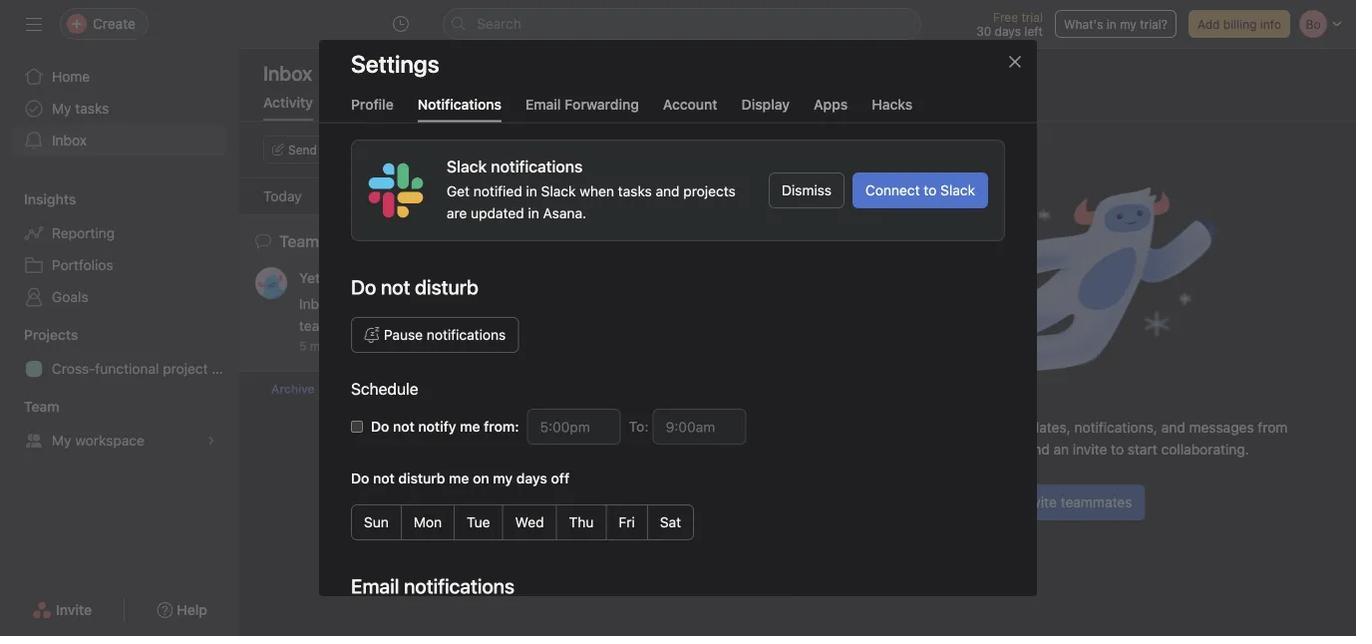 Task type: describe. For each thing, give the bounding box(es) containing it.
where inside the inbox is where you get updates, notifications, and messages from your teammates. send an invite to start collaborating.
[[920, 419, 959, 436]]

notifications, inside the inbox is where you get updates, notifications, and messages from your teammates. send an invite to start collaborating.
[[1075, 419, 1158, 436]]

project
[[163, 361, 208, 377]]

what's in my trial?
[[1064, 17, 1168, 31]]

account
[[663, 96, 718, 112]]

days
[[995, 24, 1021, 38]]

my tasks link
[[12, 93, 227, 125]]

email
[[526, 96, 561, 112]]

mon
[[414, 514, 442, 530]]

my tasks
[[52, 100, 109, 117]]

apps button
[[814, 96, 848, 122]]

updated
[[471, 204, 524, 221]]

billing
[[1224, 17, 1257, 31]]

is inside the yeti inbox is where you get updates, notifications, and messages from your teammates. send an invite to start collaborating. 5 minutes ago
[[338, 296, 348, 312]]

do for do not disturb
[[351, 275, 376, 298]]

goals
[[52, 289, 88, 305]]

email notifications
[[351, 574, 515, 597]]

invite teammates
[[1022, 494, 1132, 511]]

hacks button
[[872, 96, 913, 122]]

on
[[473, 470, 489, 486]]

my for my tasks
[[52, 100, 71, 117]]

projects element
[[0, 317, 239, 389]]

goals link
[[12, 281, 227, 313]]

hacks
[[872, 96, 913, 112]]

teammates. inside the inbox is where you get updates, notifications, and messages from your teammates. send an invite to start collaborating.
[[938, 441, 1013, 458]]

get inside the yeti inbox is where you get updates, notifications, and messages from your teammates. send an invite to start collaborating. 5 minutes ago
[[422, 296, 443, 312]]

do not disturb me on my days off
[[351, 470, 570, 486]]

1 vertical spatial in
[[526, 183, 537, 199]]

cross-functional project plan link
[[12, 353, 239, 385]]

do for do not notify me from:
[[371, 418, 389, 434]]

dismiss button
[[769, 172, 845, 208]]

messages i've sent link
[[436, 94, 562, 121]]

start inside the inbox is where you get updates, notifications, and messages from your teammates. send an invite to start collaborating.
[[1128, 441, 1158, 458]]

get
[[447, 183, 470, 199]]

reporting link
[[12, 217, 227, 249]]

inbox inside the yeti inbox is where you get updates, notifications, and messages from your teammates. send an invite to start collaborating. 5 minutes ago
[[299, 296, 334, 312]]

notifications inside dropdown button
[[427, 326, 506, 343]]

i've
[[506, 94, 529, 111]]

connect to slack link
[[853, 172, 988, 208]]

expand
[[614, 143, 657, 157]]

functional
[[95, 361, 159, 377]]

sent
[[533, 94, 562, 111]]

yeti inbox is where you get updates, notifications, and messages from your teammates. send an invite to start collaborating. 5 minutes ago
[[299, 270, 757, 353]]

my workspace
[[52, 432, 145, 449]]

days off
[[516, 470, 570, 486]]

5
[[299, 339, 307, 353]]

not disturb
[[381, 275, 479, 298]]

work happen!
[[411, 232, 512, 251]]

portfolios
[[52, 257, 113, 273]]

invite inside the inbox is where you get updates, notifications, and messages from your teammates. send an invite to start collaborating.
[[1073, 441, 1107, 458]]

get inside the inbox is where you get updates, notifications, and messages from your teammates. send an invite to start collaborating.
[[990, 419, 1011, 436]]

settings
[[351, 50, 439, 78]]

and inside the yeti inbox is where you get updates, notifications, and messages from your teammates. send an invite to start collaborating. 5 minutes ago
[[594, 296, 618, 312]]

to inside the yeti inbox is where you get updates, notifications, and messages from your teammates. send an invite to start collaborating. 5 minutes ago
[[473, 318, 486, 334]]

free trial 30 days left
[[977, 10, 1043, 38]]

30
[[977, 24, 992, 38]]

connect to slack
[[866, 182, 975, 198]]

today
[[263, 188, 302, 204]]

email forwarding
[[526, 96, 639, 112]]

an inside the yeti inbox is where you get updates, notifications, and messages from your teammates. send an invite to start collaborating. 5 minutes ago
[[415, 318, 431, 334]]

free
[[993, 10, 1018, 24]]

send inside the yeti inbox is where you get updates, notifications, and messages from your teammates. send an invite to start collaborating. 5 minutes ago
[[379, 318, 412, 334]]

portfolios link
[[12, 249, 227, 281]]

apps
[[814, 96, 848, 112]]

add billing info button
[[1189, 10, 1291, 38]]

invite for invite
[[56, 602, 92, 618]]

connect
[[866, 182, 920, 198]]

send message
[[288, 143, 371, 157]]

you inside the yeti inbox is where you get updates, notifications, and messages from your teammates. send an invite to start collaborating. 5 minutes ago
[[395, 296, 419, 312]]

invite for invite teammates
[[1022, 494, 1057, 511]]

insights element
[[0, 182, 239, 317]]

your inside the yeti inbox is where you get updates, notifications, and messages from your teammates. send an invite to start collaborating. 5 minutes ago
[[724, 296, 753, 312]]

cross-
[[52, 361, 95, 377]]

messages i've sent
[[436, 94, 562, 111]]

and for inbox
[[1162, 419, 1186, 436]]

dismiss
[[782, 182, 832, 198]]

reporting
[[52, 225, 115, 241]]

home link
[[12, 61, 227, 93]]

teamwork
[[279, 232, 355, 251]]

projects button
[[0, 325, 78, 345]]

archive all notifications
[[271, 382, 406, 396]]

notifications button
[[418, 96, 502, 122]]

account button
[[663, 96, 718, 122]]

tue
[[467, 514, 490, 530]]

invite teammates button
[[1009, 485, 1145, 521]]

not for disturb
[[373, 470, 395, 486]]

to:
[[629, 418, 649, 434]]

pause notifications
[[384, 326, 506, 343]]

your inside the inbox is where you get updates, notifications, and messages from your teammates. send an invite to start collaborating.
[[905, 441, 934, 458]]

teammates
[[1061, 494, 1132, 511]]

me
[[449, 470, 469, 486]]

teammates. inside the yeti inbox is where you get updates, notifications, and messages from your teammates. send an invite to start collaborating. 5 minutes ago
[[299, 318, 375, 334]]

projects
[[684, 183, 736, 199]]

invite inside the yeti inbox is where you get updates, notifications, and messages from your teammates. send an invite to start collaborating. 5 minutes ago
[[435, 318, 469, 334]]

insights button
[[0, 190, 76, 209]]

trial
[[1022, 10, 1043, 24]]

what's in my trial? button
[[1055, 10, 1177, 38]]

notifications inside button
[[335, 382, 406, 396]]

notifications, inside the yeti inbox is where you get updates, notifications, and messages from your teammates. send an invite to start collaborating. 5 minutes ago
[[507, 296, 590, 312]]

in inside button
[[1107, 17, 1117, 31]]

when
[[580, 183, 614, 199]]

slack notifications get notified in slack when tasks and projects are updated in asana.
[[447, 157, 736, 221]]

sat
[[660, 514, 681, 530]]



Task type: locate. For each thing, give the bounding box(es) containing it.
0 vertical spatial teammates.
[[299, 318, 375, 334]]

1 vertical spatial not
[[373, 470, 395, 486]]

do not notify me from:
[[371, 418, 519, 434]]

my inside my workspace link
[[52, 432, 71, 449]]

slack inside slack notifications get notified in slack when tasks and projects are updated in asana.
[[541, 183, 576, 199]]

teammates.
[[299, 318, 375, 334], [938, 441, 1013, 458]]

0 vertical spatial tasks
[[75, 100, 109, 117]]

my workspace link
[[12, 425, 227, 457]]

Do not notify me from: checkbox
[[351, 420, 363, 432]]

do
[[351, 275, 376, 298], [371, 418, 389, 434], [351, 470, 369, 486]]

None text field
[[527, 408, 621, 444], [653, 408, 747, 444], [527, 408, 621, 444], [653, 408, 747, 444]]

1 horizontal spatial start
[[1128, 441, 1158, 458]]

inbox inside global element
[[52, 132, 87, 149]]

0 horizontal spatial slack
[[541, 183, 576, 199]]

1 vertical spatial teammates.
[[938, 441, 1013, 458]]

1 horizontal spatial invite
[[1073, 441, 1107, 458]]

notifications, up teammates
[[1075, 419, 1158, 436]]

invite
[[1022, 494, 1057, 511], [56, 602, 92, 618]]

add billing info
[[1198, 17, 1282, 31]]

my down home
[[52, 100, 71, 117]]

1 horizontal spatial is
[[905, 419, 916, 436]]

invite inside 'invite teammates' button
[[1022, 494, 1057, 511]]

1 horizontal spatial tasks
[[618, 183, 652, 199]]

slack
[[941, 182, 975, 198], [541, 183, 576, 199]]

1 horizontal spatial to
[[924, 182, 937, 198]]

updates, up invite teammates
[[1015, 419, 1071, 436]]

0 horizontal spatial updates,
[[447, 296, 503, 312]]

1 vertical spatial do
[[371, 418, 389, 434]]

updates, up pause notifications
[[447, 296, 503, 312]]

1 horizontal spatial collaborating.
[[1162, 441, 1249, 458]]

not left disturb on the bottom of the page
[[373, 470, 395, 486]]

0 vertical spatial in
[[1107, 17, 1117, 31]]

0 vertical spatial collaborating.
[[523, 318, 611, 334]]

0 horizontal spatial archive
[[271, 382, 315, 396]]

0 vertical spatial send
[[288, 143, 317, 157]]

0 vertical spatial my
[[52, 100, 71, 117]]

0 horizontal spatial tasks
[[75, 100, 109, 117]]

1 vertical spatial start
[[1128, 441, 1158, 458]]

archive inside button
[[271, 382, 315, 396]]

to down not disturb at the top
[[473, 318, 486, 334]]

0 horizontal spatial you
[[395, 296, 419, 312]]

0 vertical spatial is
[[338, 296, 348, 312]]

2 vertical spatial in
[[528, 204, 539, 221]]

2 vertical spatial do
[[351, 470, 369, 486]]

are
[[447, 204, 467, 221]]

1 vertical spatial archive
[[271, 382, 315, 396]]

not for notify
[[393, 418, 415, 434]]

1 horizontal spatial where
[[920, 419, 959, 436]]

messages inside the inbox is where you get updates, notifications, and messages from your teammates. send an invite to start collaborating.
[[1189, 419, 1254, 436]]

0 vertical spatial from
[[691, 296, 721, 312]]

send up invite teammates
[[1017, 441, 1050, 458]]

1 horizontal spatial you
[[963, 419, 986, 436]]

1 horizontal spatial and
[[656, 183, 680, 199]]

collaborating. inside the yeti inbox is where you get updates, notifications, and messages from your teammates. send an invite to start collaborating. 5 minutes ago
[[523, 318, 611, 334]]

0 horizontal spatial from
[[691, 296, 721, 312]]

slack inside 'link'
[[941, 182, 975, 198]]

expand button
[[589, 136, 666, 164]]

in down slack notifications at the left top of page
[[526, 183, 537, 199]]

my left trial?
[[1120, 17, 1137, 31]]

1 vertical spatial tasks
[[618, 183, 652, 199]]

send inside the inbox is where you get updates, notifications, and messages from your teammates. send an invite to start collaborating.
[[1017, 441, 1050, 458]]

invite
[[435, 318, 469, 334], [1073, 441, 1107, 458]]

0 vertical spatial where
[[352, 296, 392, 312]]

an down not disturb at the top
[[415, 318, 431, 334]]

invite down not disturb at the top
[[435, 318, 469, 334]]

ago
[[358, 339, 379, 353]]

slack notifications
[[447, 157, 583, 176]]

updates,
[[447, 296, 503, 312], [1015, 419, 1071, 436]]

0 horizontal spatial invite
[[435, 318, 469, 334]]

team
[[24, 398, 59, 415]]

1 horizontal spatial send
[[379, 318, 412, 334]]

1 horizontal spatial invite
[[1022, 494, 1057, 511]]

archive for archive
[[337, 94, 387, 111]]

search
[[477, 15, 522, 32]]

1 horizontal spatial an
[[1054, 441, 1069, 458]]

an inside the inbox is where you get updates, notifications, and messages from your teammates. send an invite to start collaborating.
[[1054, 441, 1069, 458]]

0 horizontal spatial and
[[594, 296, 618, 312]]

slack icon image
[[368, 162, 424, 218]]

start up teammates
[[1128, 441, 1158, 458]]

1 vertical spatial you
[[963, 419, 986, 436]]

where inside the yeti inbox is where you get updates, notifications, and messages from your teammates. send an invite to start collaborating. 5 minutes ago
[[352, 296, 392, 312]]

in right what's
[[1107, 17, 1117, 31]]

tasks
[[75, 100, 109, 117], [618, 183, 652, 199]]

1 vertical spatial where
[[920, 419, 959, 436]]

send up ago
[[379, 318, 412, 334]]

activity
[[263, 94, 313, 111]]

invite button
[[19, 592, 105, 628]]

archive
[[337, 94, 387, 111], [271, 382, 315, 396]]

hide sidebar image
[[26, 16, 42, 32]]

0 vertical spatial messages
[[622, 296, 687, 312]]

1 horizontal spatial my
[[1120, 17, 1137, 31]]

tasks inside slack notifications get notified in slack when tasks and projects are updated in asana.
[[618, 183, 652, 199]]

slack right connect
[[941, 182, 975, 198]]

1 horizontal spatial slack
[[941, 182, 975, 198]]

invite inside invite button
[[56, 602, 92, 618]]

teams element
[[0, 389, 239, 461]]

an up invite teammates
[[1054, 441, 1069, 458]]

0 vertical spatial archive
[[337, 94, 387, 111]]

2 vertical spatial to
[[1111, 441, 1124, 458]]

is inside the inbox is where you get updates, notifications, and messages from your teammates. send an invite to start collaborating.
[[905, 419, 916, 436]]

1 vertical spatial updates,
[[1015, 419, 1071, 436]]

do for do not disturb me on my days off
[[351, 470, 369, 486]]

0 horizontal spatial invite
[[56, 602, 92, 618]]

do not disturb
[[351, 275, 479, 298]]

1 horizontal spatial notifications
[[427, 326, 506, 343]]

in left asana. at left
[[528, 204, 539, 221]]

to
[[924, 182, 937, 198], [473, 318, 486, 334], [1111, 441, 1124, 458]]

messages
[[436, 94, 502, 111]]

my inside button
[[1120, 17, 1137, 31]]

tasks inside global element
[[75, 100, 109, 117]]

0 vertical spatial an
[[415, 318, 431, 334]]

0 horizontal spatial an
[[415, 318, 431, 334]]

pause notifications button
[[351, 317, 519, 353]]

tasks right when
[[618, 183, 652, 199]]

pause
[[384, 326, 423, 343]]

0 vertical spatial updates,
[[447, 296, 503, 312]]

1 horizontal spatial updates,
[[1015, 419, 1071, 436]]

notifications,
[[507, 296, 590, 312], [1075, 419, 1158, 436]]

archive for archive all notifications
[[271, 382, 315, 396]]

to inside "connect to slack" 'link'
[[924, 182, 937, 198]]

invite up teammates
[[1073, 441, 1107, 458]]

plan
[[212, 361, 239, 377]]

archive up message
[[337, 94, 387, 111]]

forwarding
[[565, 96, 639, 112]]

notifications
[[427, 326, 506, 343], [335, 382, 406, 396]]

my down team
[[52, 432, 71, 449]]

minutes
[[310, 339, 355, 353]]

0 vertical spatial notifications
[[427, 326, 506, 343]]

0 horizontal spatial where
[[352, 296, 392, 312]]

updates, inside the yeti inbox is where you get updates, notifications, and messages from your teammates. send an invite to start collaborating. 5 minutes ago
[[447, 296, 503, 312]]

not
[[393, 418, 415, 434], [373, 470, 395, 486]]

search button
[[443, 8, 922, 40]]

0 horizontal spatial collaborating.
[[523, 318, 611, 334]]

and inside the inbox is where you get updates, notifications, and messages from your teammates. send an invite to start collaborating.
[[1162, 419, 1186, 436]]

insights
[[24, 191, 76, 207]]

get
[[422, 296, 443, 312], [990, 419, 1011, 436]]

1 vertical spatial send
[[379, 318, 412, 334]]

my inside my tasks link
[[52, 100, 71, 117]]

0 horizontal spatial get
[[422, 296, 443, 312]]

archive all notifications button
[[239, 372, 797, 406]]

workspace
[[75, 432, 145, 449]]

inbox inside the inbox is where you get updates, notifications, and messages from your teammates. send an invite to start collaborating.
[[867, 419, 902, 436]]

notifications up do not notify me from: checkbox
[[335, 382, 406, 396]]

1 horizontal spatial get
[[990, 419, 1011, 436]]

inbox is where you get updates, notifications, and messages from your teammates. send an invite to start collaborating.
[[867, 419, 1288, 458]]

close image
[[1007, 54, 1023, 70]]

2 horizontal spatial to
[[1111, 441, 1124, 458]]

cross-functional project plan
[[52, 361, 239, 377]]

notifications down not disturb at the top
[[427, 326, 506, 343]]

message
[[320, 143, 371, 157]]

0 horizontal spatial teammates.
[[299, 318, 375, 334]]

1 vertical spatial invite
[[56, 602, 92, 618]]

1 horizontal spatial notifications,
[[1075, 419, 1158, 436]]

and for slack notifications
[[656, 183, 680, 199]]

0 vertical spatial invite
[[435, 318, 469, 334]]

notifications, up archive all notifications button
[[507, 296, 590, 312]]

archive link
[[337, 94, 387, 121]]

all
[[318, 382, 331, 396]]

1 vertical spatial notifications
[[335, 382, 406, 396]]

2 vertical spatial and
[[1162, 419, 1186, 436]]

makes
[[359, 232, 407, 251]]

0 vertical spatial start
[[490, 318, 519, 334]]

fri
[[619, 514, 635, 530]]

updates, inside the inbox is where you get updates, notifications, and messages from your teammates. send an invite to start collaborating.
[[1015, 419, 1071, 436]]

send left message
[[288, 143, 317, 157]]

send message button
[[263, 136, 380, 164]]

0 horizontal spatial my
[[493, 470, 513, 486]]

1 vertical spatial collaborating.
[[1162, 441, 1249, 458]]

asana.
[[543, 204, 587, 221]]

you inside the inbox is where you get updates, notifications, and messages from your teammates. send an invite to start collaborating.
[[963, 419, 986, 436]]

start inside the yeti inbox is where you get updates, notifications, and messages from your teammates. send an invite to start collaborating. 5 minutes ago
[[490, 318, 519, 334]]

1 vertical spatial invite
[[1073, 441, 1107, 458]]

1 vertical spatial my
[[52, 432, 71, 449]]

1 vertical spatial messages
[[1189, 419, 1254, 436]]

to inside the inbox is where you get updates, notifications, and messages from your teammates. send an invite to start collaborating.
[[1111, 441, 1124, 458]]

1 vertical spatial an
[[1054, 441, 1069, 458]]

thu
[[569, 514, 594, 530]]

2 horizontal spatial and
[[1162, 419, 1186, 436]]

start up archive all notifications button
[[490, 318, 519, 334]]

1 vertical spatial and
[[594, 296, 618, 312]]

projects
[[24, 327, 78, 343]]

0 vertical spatial my
[[1120, 17, 1137, 31]]

1 vertical spatial from
[[1258, 419, 1288, 436]]

yeti
[[299, 270, 324, 286]]

0 horizontal spatial is
[[338, 296, 348, 312]]

collaborating. inside the inbox is where you get updates, notifications, and messages from your teammates. send an invite to start collaborating.
[[1162, 441, 1249, 458]]

from inside the inbox is where you get updates, notifications, and messages from your teammates. send an invite to start collaborating.
[[1258, 419, 1288, 436]]

1 vertical spatial get
[[990, 419, 1011, 436]]

info
[[1261, 17, 1282, 31]]

1 horizontal spatial teammates.
[[938, 441, 1013, 458]]

inbox
[[263, 61, 312, 84], [52, 132, 87, 149], [299, 296, 334, 312], [867, 419, 902, 436]]

disturb
[[398, 470, 445, 486]]

0 horizontal spatial notifications
[[335, 382, 406, 396]]

tasks down home
[[75, 100, 109, 117]]

slack up asana. at left
[[541, 183, 576, 199]]

activity link
[[263, 94, 313, 121]]

1 vertical spatial notifications,
[[1075, 419, 1158, 436]]

messages inside the yeti inbox is where you get updates, notifications, and messages from your teammates. send an invite to start collaborating. 5 minutes ago
[[622, 296, 687, 312]]

1 horizontal spatial from
[[1258, 419, 1288, 436]]

profile
[[351, 96, 394, 112]]

1 my from the top
[[52, 100, 71, 117]]

0 vertical spatial notifications,
[[507, 296, 590, 312]]

2 my from the top
[[52, 432, 71, 449]]

0 vertical spatial you
[[395, 296, 419, 312]]

schedule
[[351, 379, 418, 398]]

team button
[[0, 397, 59, 417]]

2 vertical spatial send
[[1017, 441, 1050, 458]]

global element
[[0, 49, 239, 169]]

0 horizontal spatial messages
[[622, 296, 687, 312]]

my
[[1120, 17, 1137, 31], [493, 470, 513, 486]]

do down makes
[[351, 275, 376, 298]]

to right connect
[[924, 182, 937, 198]]

to up teammates
[[1111, 441, 1124, 458]]

sun
[[364, 514, 389, 530]]

my right on
[[493, 470, 513, 486]]

notify
[[418, 418, 456, 434]]

from inside the yeti inbox is where you get updates, notifications, and messages from your teammates. send an invite to start collaborating. 5 minutes ago
[[691, 296, 721, 312]]

in
[[1107, 17, 1117, 31], [526, 183, 537, 199], [528, 204, 539, 221]]

my
[[52, 100, 71, 117], [52, 432, 71, 449]]

0 vertical spatial to
[[924, 182, 937, 198]]

2 horizontal spatial send
[[1017, 441, 1050, 458]]

0 vertical spatial do
[[351, 275, 376, 298]]

left
[[1025, 24, 1043, 38]]

0 horizontal spatial send
[[288, 143, 317, 157]]

send inside button
[[288, 143, 317, 157]]

notifications
[[418, 96, 502, 112]]

0 horizontal spatial start
[[490, 318, 519, 334]]

archive left "all"
[[271, 382, 315, 396]]

0 vertical spatial and
[[656, 183, 680, 199]]

display button
[[742, 96, 790, 122]]

my for my workspace
[[52, 432, 71, 449]]

0 vertical spatial not
[[393, 418, 415, 434]]

and inside slack notifications get notified in slack when tasks and projects are updated in asana.
[[656, 183, 680, 199]]

1 vertical spatial is
[[905, 419, 916, 436]]

send
[[288, 143, 317, 157], [379, 318, 412, 334], [1017, 441, 1050, 458]]

0 vertical spatial invite
[[1022, 494, 1057, 511]]

1 vertical spatial to
[[473, 318, 486, 334]]

not left notify
[[393, 418, 415, 434]]

do up sun
[[351, 470, 369, 486]]

1 horizontal spatial your
[[905, 441, 934, 458]]

1 vertical spatial my
[[493, 470, 513, 486]]

1 horizontal spatial archive
[[337, 94, 387, 111]]

add
[[1198, 17, 1220, 31]]

inbox link
[[12, 125, 227, 157]]

search list box
[[443, 8, 922, 40]]

1 horizontal spatial messages
[[1189, 419, 1254, 436]]

do right do not notify me from: checkbox
[[371, 418, 389, 434]]



Task type: vqa. For each thing, say whether or not it's contained in the screenshot.
"not"
yes



